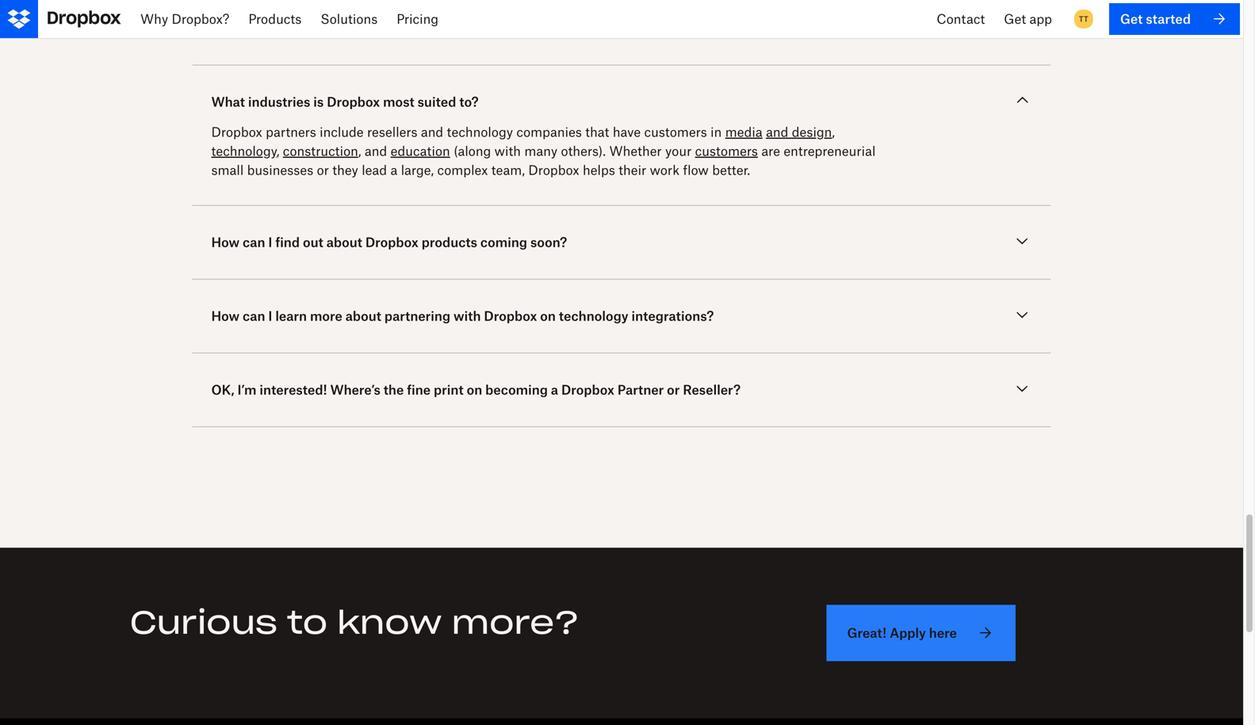 Task type: describe. For each thing, give the bounding box(es) containing it.
contact button
[[928, 0, 995, 38]]

and design link
[[766, 124, 833, 140]]

entrepreneurial
[[784, 143, 876, 159]]

media link
[[726, 124, 763, 140]]

get for get started
[[1121, 11, 1144, 26]]

soon?
[[531, 234, 567, 250]]

lead
[[362, 162, 387, 178]]

products
[[422, 234, 478, 250]]

great!
[[848, 625, 887, 641]]

how can i learn more about partnering with dropbox on technology integrations?
[[211, 308, 714, 324]]

app
[[1030, 11, 1053, 27]]

(along
[[454, 143, 491, 159]]

products button
[[239, 0, 311, 38]]

the
[[384, 382, 404, 397]]

becoming
[[486, 382, 548, 397]]

apply
[[890, 625, 927, 641]]

suited
[[418, 94, 457, 109]]

dropbox?
[[172, 11, 230, 27]]

how for how can i find out about dropbox products coming soon?
[[211, 234, 240, 250]]

are
[[762, 143, 781, 159]]

0 horizontal spatial work
[[469, 20, 500, 36]]

media
[[726, 124, 763, 140]]

education link
[[391, 143, 450, 159]]

helps
[[583, 162, 616, 178]]

get started
[[1121, 11, 1192, 26]]

1 horizontal spatial and
[[421, 124, 444, 140]]

whether
[[610, 143, 662, 159]]

0 horizontal spatial technology
[[211, 143, 277, 159]]

pricing link
[[387, 0, 448, 38]]

i for find
[[268, 234, 272, 250]]

a inside are entrepreneurial small businesses or they lead a large, complex team, dropbox helps their work flow better.
[[391, 162, 398, 178]]

flow
[[683, 162, 709, 178]]

or inside are entrepreneurial small businesses or they lead a large, complex team, dropbox helps their work flow better.
[[317, 162, 329, 178]]

0 vertical spatial can
[[331, 20, 353, 36]]

great! apply here
[[848, 625, 958, 641]]

here
[[930, 625, 958, 641]]

to?
[[460, 94, 479, 109]]

dropbox inside are entrepreneurial small businesses or they lead a large, complex team, dropbox helps their work flow better.
[[529, 162, 580, 178]]

businesses
[[247, 162, 314, 178]]

i for learn
[[268, 308, 272, 324]]

print
[[434, 382, 464, 397]]

get for get app
[[1005, 11, 1027, 27]]

construction
[[283, 143, 359, 159]]

1 horizontal spatial or
[[667, 382, 680, 397]]

partners
[[266, 124, 316, 140]]

ok, i'm interested! where's the fine print on becoming a dropbox partner or reseller?
[[211, 382, 741, 397]]

education
[[391, 143, 450, 159]]

construction link
[[283, 143, 359, 159]]

in
[[711, 124, 722, 140]]

are entrepreneurial small businesses or they lead a large, complex team, dropbox helps their work flow better.
[[211, 143, 876, 178]]

is
[[314, 94, 324, 109]]

get started link
[[1110, 3, 1241, 35]]

better.
[[713, 162, 751, 178]]

get app button
[[995, 0, 1062, 38]]

which
[[211, 20, 252, 36]]

products
[[249, 11, 302, 27]]

why dropbox?
[[140, 11, 230, 27]]

started
[[1147, 11, 1192, 26]]

i'm
[[238, 382, 257, 397]]



Task type: vqa. For each thing, say whether or not it's contained in the screenshot.
2nd Try
no



Task type: locate. For each thing, give the bounding box(es) containing it.
why dropbox? button
[[131, 0, 239, 38]]

2 vertical spatial technology
[[559, 308, 629, 324]]

work inside are entrepreneurial small businesses or they lead a large, complex team, dropbox helps their work flow better.
[[650, 162, 680, 178]]

with inside dropbox partners include resellers and technology companies that have customers in media and design , technology , construction , and education (along with many others). whether your customers
[[495, 143, 521, 159]]

2 vertical spatial can
[[243, 308, 265, 324]]

companies
[[517, 124, 582, 140]]

0 horizontal spatial or
[[317, 162, 329, 178]]

work left with? at the left top of the page
[[469, 20, 500, 36]]

can for learn
[[243, 308, 265, 324]]

how left find on the top of the page
[[211, 234, 240, 250]]

that
[[586, 124, 610, 140]]

and up lead
[[365, 143, 387, 159]]

1 how from the top
[[211, 234, 240, 250]]

2 horizontal spatial and
[[766, 124, 789, 140]]

about right more
[[346, 308, 382, 324]]

0 vertical spatial customers
[[645, 124, 708, 140]]

include
[[320, 124, 364, 140]]

1 horizontal spatial ,
[[359, 143, 361, 159]]

design
[[792, 124, 833, 140]]

2 i from the top
[[268, 308, 272, 324]]

0 vertical spatial work
[[469, 20, 500, 36]]

can left learn
[[243, 308, 265, 324]]

0 horizontal spatial ,
[[277, 143, 280, 159]]

, up entrepreneurial
[[833, 124, 835, 140]]

know
[[337, 602, 442, 643]]

more?
[[452, 602, 580, 643]]

0 horizontal spatial get
[[1005, 11, 1027, 27]]

on
[[540, 308, 556, 324], [467, 382, 483, 397]]

i left learn
[[268, 308, 272, 324]]

others).
[[561, 143, 606, 159]]

1 vertical spatial a
[[551, 382, 559, 397]]

more
[[310, 308, 343, 324]]

their
[[619, 162, 647, 178]]

1 vertical spatial customers
[[696, 143, 758, 159]]

, down include
[[359, 143, 361, 159]]

1 vertical spatial on
[[467, 382, 483, 397]]

coming
[[481, 234, 528, 250]]

partner
[[618, 382, 664, 397]]

what industries is dropbox most suited to?
[[211, 94, 479, 109]]

partners
[[413, 20, 466, 36]]

get left app
[[1005, 11, 1027, 27]]

0 vertical spatial how
[[211, 234, 240, 250]]

how for how can i learn more about partnering with dropbox on technology integrations?
[[211, 308, 240, 324]]

on down the soon?
[[540, 308, 556, 324]]

solutions button
[[311, 0, 387, 38]]

0 vertical spatial i
[[268, 234, 272, 250]]

1 vertical spatial technology
[[211, 143, 277, 159]]

dropbox partners include resellers and technology companies that have customers in media and design , technology , construction , and education (along with many others). whether your customers
[[211, 124, 835, 159]]

1 vertical spatial about
[[346, 308, 382, 324]]

a right lead
[[391, 162, 398, 178]]

can
[[331, 20, 353, 36], [243, 234, 265, 250], [243, 308, 265, 324]]

get
[[1121, 11, 1144, 26], [1005, 11, 1027, 27]]

0 horizontal spatial on
[[467, 382, 483, 397]]

how left learn
[[211, 308, 240, 324]]

0 horizontal spatial a
[[391, 162, 398, 178]]

0 vertical spatial or
[[317, 162, 329, 178]]

or right partner
[[667, 382, 680, 397]]

curious to know more?
[[130, 602, 580, 643]]

, up businesses
[[277, 143, 280, 159]]

get inside dropdown button
[[1005, 11, 1027, 27]]

your
[[666, 143, 692, 159]]

tt
[[1080, 14, 1089, 24]]

what
[[211, 94, 245, 109]]

about right out
[[327, 234, 363, 250]]

and up education link
[[421, 124, 444, 140]]

pricing
[[397, 11, 439, 27]]

a
[[391, 162, 398, 178], [551, 382, 559, 397]]

contact
[[937, 11, 986, 27]]

with right partnering
[[454, 308, 481, 324]]

learn
[[276, 308, 307, 324]]

with?
[[503, 20, 537, 36]]

can left find on the top of the page
[[243, 234, 265, 250]]

1 horizontal spatial with
[[495, 143, 521, 159]]

0 horizontal spatial and
[[365, 143, 387, 159]]

to
[[287, 602, 328, 643]]

customers up better.
[[696, 143, 758, 159]]

can right distributors
[[331, 20, 353, 36]]

1 horizontal spatial work
[[650, 162, 680, 178]]

1 horizontal spatial a
[[551, 382, 559, 397]]

1 horizontal spatial get
[[1121, 11, 1144, 26]]

dropbox
[[356, 20, 410, 36], [327, 94, 380, 109], [211, 124, 262, 140], [529, 162, 580, 178], [366, 234, 419, 250], [484, 308, 537, 324], [562, 382, 615, 397]]

get app
[[1005, 11, 1053, 27]]

technology left "integrations?"
[[559, 308, 629, 324]]

technology
[[447, 124, 513, 140], [211, 143, 277, 159], [559, 308, 629, 324]]

how can i find out about dropbox products coming soon?
[[211, 234, 567, 250]]

and up are
[[766, 124, 789, 140]]

out
[[303, 234, 324, 250]]

team,
[[492, 162, 525, 178]]

0 horizontal spatial with
[[454, 308, 481, 324]]

where's
[[330, 382, 381, 397]]

dropbox inside dropbox partners include resellers and technology companies that have customers in media and design , technology , construction , and education (along with many others). whether your customers
[[211, 124, 262, 140]]

how
[[211, 234, 240, 250], [211, 308, 240, 324]]

ok,
[[211, 382, 235, 397]]

about for out
[[327, 234, 363, 250]]

technology link
[[211, 143, 277, 159]]

they
[[333, 162, 358, 178]]

i
[[268, 234, 272, 250], [268, 308, 272, 324]]

1 vertical spatial how
[[211, 308, 240, 324]]

a right becoming
[[551, 382, 559, 397]]

with up team,
[[495, 143, 521, 159]]

large,
[[401, 162, 434, 178]]

why
[[140, 11, 168, 27]]

resellers
[[367, 124, 418, 140]]

can for find
[[243, 234, 265, 250]]

2 horizontal spatial ,
[[833, 124, 835, 140]]

0 vertical spatial technology
[[447, 124, 513, 140]]

1 vertical spatial i
[[268, 308, 272, 324]]

work
[[469, 20, 500, 36], [650, 162, 680, 178]]

,
[[833, 124, 835, 140], [277, 143, 280, 159], [359, 143, 361, 159]]

great! apply here link
[[827, 605, 1016, 661]]

partnering
[[385, 308, 451, 324]]

which distributors can dropbox partners work with?
[[211, 20, 537, 36]]

1 vertical spatial work
[[650, 162, 680, 178]]

tt button
[[1072, 6, 1097, 32]]

2 how from the top
[[211, 308, 240, 324]]

get left started
[[1121, 11, 1144, 26]]

or
[[317, 162, 329, 178], [667, 382, 680, 397]]

1 vertical spatial or
[[667, 382, 680, 397]]

0 vertical spatial a
[[391, 162, 398, 178]]

technology up the "small"
[[211, 143, 277, 159]]

customers link
[[696, 143, 758, 159]]

small
[[211, 162, 244, 178]]

distributors
[[255, 20, 328, 36]]

find
[[276, 234, 300, 250]]

1 vertical spatial can
[[243, 234, 265, 250]]

1 horizontal spatial technology
[[447, 124, 513, 140]]

0 vertical spatial on
[[540, 308, 556, 324]]

industries
[[248, 94, 311, 109]]

reseller?
[[683, 382, 741, 397]]

or down construction
[[317, 162, 329, 178]]

1 i from the top
[[268, 234, 272, 250]]

integrations?
[[632, 308, 714, 324]]

solutions
[[321, 11, 378, 27]]

0 vertical spatial with
[[495, 143, 521, 159]]

many
[[525, 143, 558, 159]]

on right print
[[467, 382, 483, 397]]

work down your
[[650, 162, 680, 178]]

customers up your
[[645, 124, 708, 140]]

0 vertical spatial about
[[327, 234, 363, 250]]

and
[[421, 124, 444, 140], [766, 124, 789, 140], [365, 143, 387, 159]]

have
[[613, 124, 641, 140]]

complex
[[438, 162, 488, 178]]

most
[[383, 94, 415, 109]]

1 horizontal spatial on
[[540, 308, 556, 324]]

1 vertical spatial with
[[454, 308, 481, 324]]

fine
[[407, 382, 431, 397]]

technology up (along
[[447, 124, 513, 140]]

about for more
[[346, 308, 382, 324]]

i left find on the top of the page
[[268, 234, 272, 250]]

curious
[[130, 602, 278, 643]]

interested!
[[260, 382, 327, 397]]

2 horizontal spatial technology
[[559, 308, 629, 324]]



